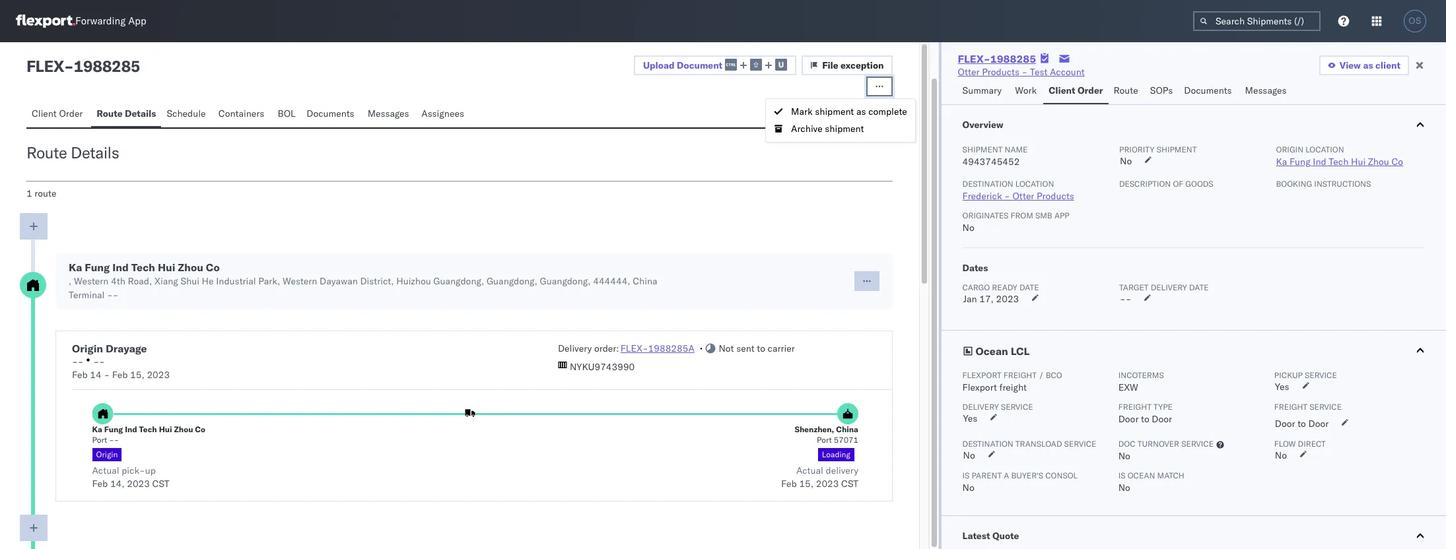 Task type: vqa. For each thing, say whether or not it's contained in the screenshot.


Task type: describe. For each thing, give the bounding box(es) containing it.
flexport freight / bco flexport freight
[[963, 371, 1063, 394]]

2023 inside ka fung ind tech hui zhou co port -- origin actual pick-up feb 14, 2023 cst
[[127, 478, 150, 490]]

flex-1988285 link
[[958, 52, 1037, 65]]

feb inside shenzhen, china port 57071 loading actual delivery feb 15, 2023 cst
[[782, 478, 797, 490]]

overview button
[[942, 105, 1447, 145]]

archive shipment
[[792, 123, 864, 135]]

mark shipment as complete
[[792, 106, 908, 118]]

view
[[1340, 59, 1362, 71]]

road,
[[128, 276, 152, 287]]

messages button for sops
[[1241, 79, 1294, 104]]

0 horizontal spatial --
[[72, 356, 83, 368]]

origin for origin drayage
[[72, 342, 103, 355]]

work
[[1016, 85, 1037, 96]]

delivery service
[[963, 402, 1034, 412]]

details inside route details button
[[125, 108, 156, 120]]

route button
[[1109, 79, 1146, 104]]

feb 14 - feb 15, 2023
[[72, 369, 170, 381]]

0 vertical spatial freight
[[1004, 371, 1037, 381]]

flex - 1988285
[[26, 56, 140, 76]]

parent
[[972, 471, 1002, 481]]

buyer's
[[1012, 471, 1044, 481]]

fung for ka fung ind tech hui zhou co , western 4th road, xiang shui he industrial park, western dayawan district, huizhou guangdong, guangdong, guangdong, 444444, china terminal --
[[85, 261, 110, 274]]

service up service
[[1306, 371, 1338, 381]]

cargo
[[963, 283, 990, 293]]

flex-1988285a button
[[621, 343, 695, 355]]

priority
[[1120, 145, 1155, 155]]

documents button for bol
[[301, 102, 362, 128]]

is parent a buyer's consol no
[[963, 471, 1078, 494]]

route details button
[[91, 102, 162, 128]]

port inside ka fung ind tech hui zhou co port -- origin actual pick-up feb 14, 2023 cst
[[92, 435, 107, 445]]

4th
[[111, 276, 125, 287]]

1 vertical spatial route
[[97, 108, 123, 120]]

ka fung ind tech hui zhou co link
[[1277, 156, 1404, 168]]

not sent to carrier
[[719, 343, 795, 355]]

direct
[[1299, 439, 1326, 449]]

of
[[1174, 179, 1184, 189]]

tech inside origin location ka fung ind tech hui zhou co
[[1330, 156, 1349, 168]]

products inside destination location frederick - otter products
[[1037, 190, 1075, 202]]

17,
[[980, 293, 994, 305]]

client order for rightmost client order button
[[1049, 85, 1104, 96]]

upload document
[[643, 59, 723, 71]]

1 horizontal spatial --
[[93, 356, 105, 368]]

1 horizontal spatial client order button
[[1044, 79, 1109, 104]]

district,
[[360, 276, 394, 287]]

frederick - otter products link
[[963, 190, 1075, 202]]

ocean lcl
[[976, 345, 1030, 358]]

sops button
[[1146, 79, 1180, 104]]

doc
[[1119, 439, 1136, 449]]

ocean inside is ocean match no
[[1128, 471, 1156, 481]]

feb left 14
[[72, 369, 88, 381]]

0 vertical spatial route
[[1114, 85, 1139, 96]]

forwarding
[[75, 15, 126, 27]]

2023 down ready
[[997, 293, 1020, 305]]

match
[[1158, 471, 1185, 481]]

1988285a
[[649, 343, 695, 355]]

tech for ka fung ind tech hui zhou co port -- origin actual pick-up feb 14, 2023 cst
[[139, 425, 157, 435]]

goods
[[1186, 179, 1214, 189]]

is for buyer's
[[963, 471, 970, 481]]

port inside shenzhen, china port 57071 loading actual delivery feb 15, 2023 cst
[[817, 435, 832, 445]]

view as client
[[1340, 59, 1401, 71]]

door down 'type'
[[1153, 414, 1173, 425]]

service down the flexport freight / bco flexport freight
[[1001, 402, 1034, 412]]

work button
[[1010, 79, 1044, 104]]

industrial
[[216, 276, 256, 287]]

delivery for delivery order:
[[558, 343, 592, 355]]

ocean inside button
[[976, 345, 1009, 358]]

bol button
[[273, 102, 301, 128]]

2023 inside shenzhen, china port 57071 loading actual delivery feb 15, 2023 cst
[[816, 478, 839, 490]]

1 guangdong, from the left
[[434, 276, 485, 287]]

actual inside ka fung ind tech hui zhou co port -- origin actual pick-up feb 14, 2023 cst
[[92, 465, 119, 477]]

feb inside ka fung ind tech hui zhou co port -- origin actual pick-up feb 14, 2023 cst
[[92, 478, 108, 490]]

hui inside origin location ka fung ind tech hui zhou co
[[1352, 156, 1366, 168]]

dates
[[963, 262, 989, 274]]

origin for origin location ka fung ind tech hui zhou co
[[1277, 145, 1304, 155]]

freight type door to door
[[1119, 402, 1173, 425]]

service right turnover
[[1182, 439, 1214, 449]]

carrier
[[768, 343, 795, 355]]

client for rightmost client order button
[[1049, 85, 1076, 96]]

ka inside origin location ka fung ind tech hui zhou co
[[1277, 156, 1288, 168]]

turnover
[[1138, 439, 1180, 449]]

0 horizontal spatial products
[[983, 66, 1020, 78]]

assignees
[[422, 108, 464, 120]]

as inside button
[[1364, 59, 1374, 71]]

ind inside origin location ka fung ind tech hui zhou co
[[1314, 156, 1327, 168]]

flex-1988285
[[958, 52, 1037, 65]]

1 route
[[26, 188, 56, 200]]

destination for service
[[963, 439, 1014, 449]]

account
[[1051, 66, 1085, 78]]

no inside is ocean match no
[[1119, 482, 1131, 494]]

terminal
[[69, 289, 105, 301]]

0 horizontal spatial details
[[71, 143, 119, 163]]

latest quote button
[[942, 517, 1447, 550]]

2 horizontal spatial to
[[1298, 418, 1307, 430]]

ind for ka fung ind tech hui zhou co , western 4th road, xiang shui he industrial park, western dayawan district, huizhou guangdong, guangdong, guangdong, 444444, china terminal --
[[112, 261, 129, 274]]

date for --
[[1190, 283, 1209, 293]]

incoterms exw
[[1119, 371, 1165, 394]]

summary
[[963, 85, 1002, 96]]

order:
[[595, 343, 620, 355]]

2 flexport from the top
[[963, 382, 998, 394]]

shipment for mark
[[815, 106, 854, 118]]

444444,
[[593, 276, 631, 287]]

bol
[[278, 108, 296, 120]]

consol
[[1046, 471, 1078, 481]]

0 vertical spatial app
[[128, 15, 146, 27]]

china inside ka fung ind tech hui zhou co , western 4th road, xiang shui he industrial park, western dayawan district, huizhou guangdong, guangdong, guangdong, 444444, china terminal --
[[633, 276, 658, 287]]

1 vertical spatial as
[[857, 106, 867, 118]]

otter products - test account
[[958, 66, 1085, 78]]

sent
[[737, 343, 755, 355]]

15, inside shenzhen, china port 57071 loading actual delivery feb 15, 2023 cst
[[800, 478, 814, 490]]

jan 17, 2023
[[964, 293, 1020, 305]]

latest quote
[[963, 531, 1020, 542]]

0 vertical spatial delivery
[[1151, 283, 1188, 293]]

is for no
[[1119, 471, 1126, 481]]

assignees button
[[416, 102, 472, 128]]

3 guangdong, from the left
[[540, 276, 591, 287]]

otter inside destination location frederick - otter products
[[1013, 190, 1035, 202]]

ka fung ind tech hui zhou co , western 4th road, xiang shui he industrial park, western dayawan district, huizhou guangdong, guangdong, guangdong, 444444, china terminal --
[[69, 261, 658, 301]]

upload document button
[[634, 55, 797, 75]]

documents for sops
[[1185, 85, 1233, 96]]

archive
[[792, 123, 823, 135]]

57071
[[834, 435, 859, 445]]

huizhou
[[397, 276, 431, 287]]

tech for ka fung ind tech hui zhou co , western 4th road, xiang shui he industrial park, western dayawan district, huizhou guangdong, guangdong, guangdong, 444444, china terminal --
[[131, 261, 155, 274]]

os button
[[1401, 6, 1431, 36]]

flow
[[1275, 439, 1297, 449]]

ready
[[993, 283, 1018, 293]]

messages for bol
[[368, 108, 409, 120]]

pickup service
[[1275, 371, 1338, 381]]

0 horizontal spatial to
[[757, 343, 766, 355]]

type
[[1154, 402, 1173, 412]]

co for ka fung ind tech hui zhou co , western 4th road, xiang shui he industrial park, western dayawan district, huizhou guangdong, guangdong, guangdong, 444444, china terminal --
[[206, 261, 220, 274]]

2 horizontal spatial --
[[1121, 293, 1132, 305]]

,
[[69, 276, 72, 287]]

shenzhen,
[[795, 425, 835, 435]]

no inside is parent a buyer's consol no
[[963, 482, 975, 494]]

co inside origin location ka fung ind tech hui zhou co
[[1392, 156, 1404, 168]]

ocean lcl button
[[942, 331, 1447, 371]]

to inside freight type door to door
[[1142, 414, 1150, 425]]

yes for pickup
[[1276, 381, 1290, 393]]

location for otter
[[1016, 179, 1055, 189]]

1 vertical spatial freight
[[1000, 382, 1027, 394]]

0 vertical spatial 15,
[[130, 369, 145, 381]]



Task type: locate. For each thing, give the bounding box(es) containing it.
1 vertical spatial route details
[[26, 143, 119, 163]]

fung
[[1290, 156, 1311, 168], [85, 261, 110, 274], [104, 425, 123, 435]]

as right view
[[1364, 59, 1374, 71]]

1 horizontal spatial route
[[97, 108, 123, 120]]

0 horizontal spatial messages button
[[362, 102, 416, 128]]

client order button down flex
[[26, 102, 91, 128]]

0 vertical spatial zhou
[[1369, 156, 1390, 168]]

0 vertical spatial destination
[[963, 179, 1014, 189]]

china inside shenzhen, china port 57071 loading actual delivery feb 15, 2023 cst
[[837, 425, 859, 435]]

documents for bol
[[307, 108, 355, 120]]

ind up 4th on the bottom left of page
[[112, 261, 129, 274]]

ka for ka fung ind tech hui zhou co , western 4th road, xiang shui he industrial park, western dayawan district, huizhou guangdong, guangdong, guangdong, 444444, china terminal --
[[69, 261, 82, 274]]

fung inside ka fung ind tech hui zhou co , western 4th road, xiang shui he industrial park, western dayawan district, huizhou guangdong, guangdong, guangdong, 444444, china terminal --
[[85, 261, 110, 274]]

0 vertical spatial fung
[[1290, 156, 1311, 168]]

0 horizontal spatial client order button
[[26, 102, 91, 128]]

client down account
[[1049, 85, 1076, 96]]

0 horizontal spatial freight
[[1119, 402, 1152, 412]]

documents up overview 'button'
[[1185, 85, 1233, 96]]

freight up delivery service
[[1000, 382, 1027, 394]]

0 horizontal spatial 1988285
[[74, 56, 140, 76]]

freight inside freight type door to door
[[1119, 402, 1152, 412]]

14,
[[110, 478, 125, 490]]

fung for ka fung ind tech hui zhou co port -- origin actual pick-up feb 14, 2023 cst
[[104, 425, 123, 435]]

tech inside ka fung ind tech hui zhou co , western 4th road, xiang shui he industrial park, western dayawan district, huizhou guangdong, guangdong, guangdong, 444444, china terminal --
[[131, 261, 155, 274]]

1 horizontal spatial china
[[837, 425, 859, 435]]

1 horizontal spatial date
[[1190, 283, 1209, 293]]

documents button right bol
[[301, 102, 362, 128]]

cst inside ka fung ind tech hui zhou co port -- origin actual pick-up feb 14, 2023 cst
[[152, 478, 169, 490]]

1 date from the left
[[1020, 283, 1040, 293]]

0 vertical spatial route details
[[97, 108, 156, 120]]

order
[[1078, 85, 1104, 96], [59, 108, 83, 120]]

pickup
[[1275, 371, 1303, 381]]

route details
[[97, 108, 156, 120], [26, 143, 119, 163]]

route
[[1114, 85, 1139, 96], [97, 108, 123, 120], [26, 143, 67, 163]]

to right sent
[[757, 343, 766, 355]]

door up doc
[[1119, 414, 1139, 425]]

zhou for ka fung ind tech hui zhou co , western 4th road, xiang shui he industrial park, western dayawan district, huizhou guangdong, guangdong, guangdong, 444444, china terminal --
[[178, 261, 203, 274]]

1 horizontal spatial actual
[[797, 465, 824, 477]]

- inside destination location frederick - otter products
[[1005, 190, 1011, 202]]

products up smb
[[1037, 190, 1075, 202]]

2 horizontal spatial guangdong,
[[540, 276, 591, 287]]

destination up frederick
[[963, 179, 1014, 189]]

app right forwarding
[[128, 15, 146, 27]]

1 horizontal spatial as
[[1364, 59, 1374, 71]]

app right smb
[[1055, 211, 1070, 221]]

1 horizontal spatial details
[[125, 108, 156, 120]]

1 horizontal spatial ka
[[92, 425, 102, 435]]

0 horizontal spatial guangdong,
[[434, 276, 485, 287]]

ind inside ka fung ind tech hui zhou co port -- origin actual pick-up feb 14, 2023 cst
[[125, 425, 137, 435]]

1 freight from the left
[[1119, 402, 1152, 412]]

15, down drayage
[[130, 369, 145, 381]]

0 horizontal spatial yes
[[964, 413, 978, 425]]

lcl
[[1011, 345, 1030, 358]]

delivery order:
[[558, 343, 620, 355]]

yes down pickup at the right bottom of the page
[[1276, 381, 1290, 393]]

upload
[[643, 59, 675, 71]]

2 vertical spatial zhou
[[174, 425, 193, 435]]

0 vertical spatial ocean
[[976, 345, 1009, 358]]

2 cst from the left
[[842, 478, 859, 490]]

ka up booking
[[1277, 156, 1288, 168]]

2 horizontal spatial route
[[1114, 85, 1139, 96]]

0 horizontal spatial western
[[74, 276, 109, 287]]

0 vertical spatial flexport
[[963, 371, 1002, 381]]

0 horizontal spatial cst
[[152, 478, 169, 490]]

1 vertical spatial ka
[[69, 261, 82, 274]]

app inside originates from smb app no
[[1055, 211, 1070, 221]]

origin up 14,
[[96, 450, 118, 460]]

flex- up summary
[[958, 52, 991, 65]]

originates
[[963, 211, 1009, 221]]

location up 'frederick - otter products' "link" on the top of the page
[[1016, 179, 1055, 189]]

hui for ka fung ind tech hui zhou co port -- origin actual pick-up feb 14, 2023 cst
[[159, 425, 172, 435]]

co inside ka fung ind tech hui zhou co , western 4th road, xiang shui he industrial park, western dayawan district, huizhou guangdong, guangdong, guangdong, 444444, china terminal --
[[206, 261, 220, 274]]

hui inside ka fung ind tech hui zhou co port -- origin actual pick-up feb 14, 2023 cst
[[159, 425, 172, 435]]

1 vertical spatial order
[[59, 108, 83, 120]]

os
[[1410, 16, 1422, 26]]

feb left 14,
[[92, 478, 108, 490]]

origin location ka fung ind tech hui zhou co
[[1277, 145, 1404, 168]]

route details inside button
[[97, 108, 156, 120]]

-- down the origin drayage at left
[[72, 356, 83, 368]]

schedule
[[167, 108, 206, 120]]

service
[[1310, 402, 1343, 412]]

feb right 14
[[112, 369, 128, 381]]

1 vertical spatial fung
[[85, 261, 110, 274]]

2 port from the left
[[817, 435, 832, 445]]

1 vertical spatial documents
[[307, 108, 355, 120]]

1 horizontal spatial guangdong,
[[487, 276, 538, 287]]

western up terminal
[[74, 276, 109, 287]]

china right 444444,
[[633, 276, 658, 287]]

destination for frederick
[[963, 179, 1014, 189]]

flex- for 1988285a
[[621, 343, 649, 355]]

0 horizontal spatial flex-
[[621, 343, 649, 355]]

location for ind
[[1306, 145, 1345, 155]]

xiang
[[155, 276, 178, 287]]

client
[[1376, 59, 1401, 71]]

1 horizontal spatial order
[[1078, 85, 1104, 96]]

flexport up delivery service
[[963, 382, 998, 394]]

1 horizontal spatial client order
[[1049, 85, 1104, 96]]

flex-1988285a
[[621, 343, 695, 355]]

ka
[[1277, 156, 1288, 168], [69, 261, 82, 274], [92, 425, 102, 435]]

order down flex - 1988285
[[59, 108, 83, 120]]

delivery left order:
[[558, 343, 592, 355]]

documents button
[[1180, 79, 1241, 104], [301, 102, 362, 128]]

2 date from the left
[[1190, 283, 1209, 293]]

0 horizontal spatial delivery
[[826, 465, 859, 477]]

1 western from the left
[[74, 276, 109, 287]]

0 horizontal spatial client
[[32, 108, 57, 120]]

latest
[[963, 531, 991, 542]]

2 vertical spatial origin
[[96, 450, 118, 460]]

origin inside origin location ka fung ind tech hui zhou co
[[1277, 145, 1304, 155]]

0 vertical spatial yes
[[1276, 381, 1290, 393]]

otter products - test account link
[[958, 65, 1085, 79]]

0 vertical spatial china
[[633, 276, 658, 287]]

1 horizontal spatial to
[[1142, 414, 1150, 425]]

flexport down ocean lcl
[[963, 371, 1002, 381]]

doc turnover service
[[1119, 439, 1214, 449]]

destination inside destination location frederick - otter products
[[963, 179, 1014, 189]]

zhou
[[1369, 156, 1390, 168], [178, 261, 203, 274], [174, 425, 193, 435]]

2023
[[997, 293, 1020, 305], [147, 369, 170, 381], [127, 478, 150, 490], [816, 478, 839, 490]]

no inside originates from smb app no
[[963, 222, 975, 234]]

1 vertical spatial products
[[1037, 190, 1075, 202]]

client for client order button to the left
[[32, 108, 57, 120]]

1 flexport from the top
[[963, 371, 1002, 381]]

0 vertical spatial otter
[[958, 66, 980, 78]]

park,
[[259, 276, 280, 287]]

port
[[92, 435, 107, 445], [817, 435, 832, 445]]

hui for ka fung ind tech hui zhou co , western 4th road, xiang shui he industrial park, western dayawan district, huizhou guangdong, guangdong, guangdong, 444444, china terminal --
[[158, 261, 175, 274]]

tech inside ka fung ind tech hui zhou co port -- origin actual pick-up feb 14, 2023 cst
[[139, 425, 157, 435]]

1 port from the left
[[92, 435, 107, 445]]

fung up pick-
[[104, 425, 123, 435]]

2 is from the left
[[1119, 471, 1126, 481]]

details left schedule at left top
[[125, 108, 156, 120]]

documents button up overview 'button'
[[1180, 79, 1241, 104]]

1 horizontal spatial messages button
[[1241, 79, 1294, 104]]

1 vertical spatial client order
[[32, 108, 83, 120]]

is down doc
[[1119, 471, 1126, 481]]

flexport. image
[[16, 15, 75, 28]]

co inside ka fung ind tech hui zhou co port -- origin actual pick-up feb 14, 2023 cst
[[195, 425, 205, 435]]

1 horizontal spatial 1988285
[[991, 52, 1037, 65]]

date up the ocean lcl button
[[1190, 283, 1209, 293]]

client order down flex
[[32, 108, 83, 120]]

otter
[[958, 66, 980, 78], [1013, 190, 1035, 202]]

1988285
[[991, 52, 1037, 65], [74, 56, 140, 76]]

door down service
[[1309, 418, 1330, 430]]

1 horizontal spatial yes
[[1276, 381, 1290, 393]]

-- up 14
[[93, 356, 105, 368]]

shipment up the of
[[1157, 145, 1197, 155]]

date for jan 17, 2023
[[1020, 283, 1040, 293]]

ind
[[1314, 156, 1327, 168], [112, 261, 129, 274], [125, 425, 137, 435]]

is inside is parent a buyer's consol no
[[963, 471, 970, 481]]

1 vertical spatial tech
[[131, 261, 155, 274]]

1 horizontal spatial port
[[817, 435, 832, 445]]

products down flex-1988285 link
[[983, 66, 1020, 78]]

dayawan
[[320, 276, 358, 287]]

ind for ka fung ind tech hui zhou co port -- origin actual pick-up feb 14, 2023 cst
[[125, 425, 137, 435]]

2023 down pick-
[[127, 478, 150, 490]]

delivery down the flexport freight / bco flexport freight
[[963, 402, 999, 412]]

flow direct
[[1275, 439, 1326, 449]]

0 horizontal spatial app
[[128, 15, 146, 27]]

co
[[1392, 156, 1404, 168], [206, 261, 220, 274], [195, 425, 205, 435]]

tech
[[1330, 156, 1349, 168], [131, 261, 155, 274], [139, 425, 157, 435]]

freight up door to door
[[1275, 402, 1308, 412]]

1 horizontal spatial ocean
[[1128, 471, 1156, 481]]

order down account
[[1078, 85, 1104, 96]]

2 vertical spatial route
[[26, 143, 67, 163]]

is left 'parent'
[[963, 471, 970, 481]]

0 horizontal spatial location
[[1016, 179, 1055, 189]]

port down 14
[[92, 435, 107, 445]]

messages button
[[1241, 79, 1294, 104], [362, 102, 416, 128]]

service up 'consol'
[[1065, 439, 1097, 449]]

0 vertical spatial hui
[[1352, 156, 1366, 168]]

actual inside shenzhen, china port 57071 loading actual delivery feb 15, 2023 cst
[[797, 465, 824, 477]]

target delivery date
[[1120, 283, 1209, 293]]

zhou inside ka fung ind tech hui zhou co , western 4th road, xiang shui he industrial park, western dayawan district, huizhou guangdong, guangdong, guangdong, 444444, china terminal --
[[178, 261, 203, 274]]

origin inside ka fung ind tech hui zhou co port -- origin actual pick-up feb 14, 2023 cst
[[96, 450, 118, 460]]

ind up the booking instructions
[[1314, 156, 1327, 168]]

2 destination from the top
[[963, 439, 1014, 449]]

otter up summary
[[958, 66, 980, 78]]

zhou inside origin location ka fung ind tech hui zhou co
[[1369, 156, 1390, 168]]

order for client order button to the left
[[59, 108, 83, 120]]

zhou for ka fung ind tech hui zhou co port -- origin actual pick-up feb 14, 2023 cst
[[174, 425, 193, 435]]

door up flow
[[1276, 418, 1296, 430]]

fung inside ka fung ind tech hui zhou co port -- origin actual pick-up feb 14, 2023 cst
[[104, 425, 123, 435]]

0 vertical spatial client
[[1049, 85, 1076, 96]]

delivery right target
[[1151, 283, 1188, 293]]

complete
[[869, 106, 908, 118]]

ka fung ind tech hui zhou co port -- origin actual pick-up feb 14, 2023 cst
[[92, 425, 205, 490]]

incoterms
[[1119, 371, 1165, 381]]

booking instructions
[[1277, 179, 1372, 189]]

0 vertical spatial ind
[[1314, 156, 1327, 168]]

-
[[64, 56, 74, 76], [1022, 66, 1028, 78], [1005, 190, 1011, 202], [107, 289, 113, 301], [113, 289, 119, 301], [1121, 293, 1126, 305], [1126, 293, 1132, 305], [72, 356, 78, 368], [78, 356, 83, 368], [93, 356, 99, 368], [99, 356, 105, 368], [104, 369, 110, 381], [109, 435, 114, 445], [114, 435, 119, 445]]

co for ka fung ind tech hui zhou co port -- origin actual pick-up feb 14, 2023 cst
[[195, 425, 205, 435]]

yes for delivery
[[964, 413, 978, 425]]

cargo ready date
[[963, 283, 1040, 293]]

description
[[1120, 179, 1172, 189]]

0 vertical spatial messages
[[1246, 85, 1287, 96]]

2 freight from the left
[[1275, 402, 1308, 412]]

location inside destination location frederick - otter products
[[1016, 179, 1055, 189]]

route up route
[[26, 143, 67, 163]]

cst down loading
[[842, 478, 859, 490]]

1 vertical spatial 15,
[[800, 478, 814, 490]]

instructions
[[1315, 179, 1372, 189]]

1 vertical spatial location
[[1016, 179, 1055, 189]]

delivery down loading
[[826, 465, 859, 477]]

tech up instructions
[[1330, 156, 1349, 168]]

delivery inside shenzhen, china port 57071 loading actual delivery feb 15, 2023 cst
[[826, 465, 859, 477]]

15, down shenzhen,
[[800, 478, 814, 490]]

0 horizontal spatial china
[[633, 276, 658, 287]]

1988285 up otter products - test account
[[991, 52, 1037, 65]]

0 horizontal spatial route
[[26, 143, 67, 163]]

1 horizontal spatial cst
[[842, 478, 859, 490]]

to down freight service
[[1298, 418, 1307, 430]]

origin up 14
[[72, 342, 103, 355]]

origin up booking
[[1277, 145, 1304, 155]]

0 horizontal spatial date
[[1020, 283, 1040, 293]]

1 vertical spatial shipment
[[825, 123, 864, 135]]

destination location frederick - otter products
[[963, 179, 1075, 202]]

0 vertical spatial delivery
[[558, 343, 592, 355]]

route details left schedule at left top
[[97, 108, 156, 120]]

ka up ,
[[69, 261, 82, 274]]

forwarding app link
[[16, 15, 146, 28]]

messages for sops
[[1246, 85, 1287, 96]]

1 actual from the left
[[92, 465, 119, 477]]

document
[[677, 59, 723, 71]]

description of goods
[[1120, 179, 1214, 189]]

2023 down drayage
[[147, 369, 170, 381]]

1 is from the left
[[963, 471, 970, 481]]

0 vertical spatial documents
[[1185, 85, 1233, 96]]

1 vertical spatial zhou
[[178, 261, 203, 274]]

flex
[[26, 56, 64, 76]]

jan
[[964, 293, 978, 305]]

1988285 down forwarding app
[[74, 56, 140, 76]]

shipment down mark shipment as complete
[[825, 123, 864, 135]]

1 vertical spatial china
[[837, 425, 859, 435]]

as
[[1364, 59, 1374, 71], [857, 106, 867, 118]]

as left complete
[[857, 106, 867, 118]]

port down shenzhen,
[[817, 435, 832, 445]]

0 horizontal spatial as
[[857, 106, 867, 118]]

1 vertical spatial flex-
[[621, 343, 649, 355]]

fung up terminal
[[85, 261, 110, 274]]

2 western from the left
[[283, 276, 317, 287]]

door
[[1119, 414, 1139, 425], [1153, 414, 1173, 425], [1276, 418, 1296, 430], [1309, 418, 1330, 430]]

flex- for 1988285
[[958, 52, 991, 65]]

is
[[963, 471, 970, 481], [1119, 471, 1126, 481]]

flex- right order:
[[621, 343, 649, 355]]

client down flex
[[32, 108, 57, 120]]

1 cst from the left
[[152, 478, 169, 490]]

1 horizontal spatial documents button
[[1180, 79, 1241, 104]]

freight for freight service
[[1275, 402, 1308, 412]]

route left 'sops'
[[1114, 85, 1139, 96]]

2 actual from the left
[[797, 465, 824, 477]]

ka inside ka fung ind tech hui zhou co port -- origin actual pick-up feb 14, 2023 cst
[[92, 425, 102, 435]]

cst down up
[[152, 478, 169, 490]]

1 horizontal spatial otter
[[1013, 190, 1035, 202]]

2 horizontal spatial ka
[[1277, 156, 1288, 168]]

freight left /
[[1004, 371, 1037, 381]]

2 guangdong, from the left
[[487, 276, 538, 287]]

0 vertical spatial order
[[1078, 85, 1104, 96]]

0 horizontal spatial documents button
[[301, 102, 362, 128]]

1 vertical spatial co
[[206, 261, 220, 274]]

documents button for sops
[[1180, 79, 1241, 104]]

0 horizontal spatial client order
[[32, 108, 83, 120]]

loading
[[822, 450, 851, 460]]

1 horizontal spatial delivery
[[1151, 283, 1188, 293]]

ocean left match
[[1128, 471, 1156, 481]]

date right ready
[[1020, 283, 1040, 293]]

2023 down loading
[[816, 478, 839, 490]]

fung inside origin location ka fung ind tech hui zhou co
[[1290, 156, 1311, 168]]

client order for client order button to the left
[[32, 108, 83, 120]]

freight for freight type door to door
[[1119, 402, 1152, 412]]

ka for ka fung ind tech hui zhou co port -- origin actual pick-up feb 14, 2023 cst
[[92, 425, 102, 435]]

1 horizontal spatial documents
[[1185, 85, 1233, 96]]

ocean left lcl
[[976, 345, 1009, 358]]

Search Shipments (/) text field
[[1194, 11, 1321, 31]]

summary button
[[958, 79, 1010, 104]]

/
[[1039, 371, 1044, 381]]

ind inside ka fung ind tech hui zhou co , western 4th road, xiang shui he industrial park, western dayawan district, huizhou guangdong, guangdong, guangdong, 444444, china terminal --
[[112, 261, 129, 274]]

1 vertical spatial client
[[32, 108, 57, 120]]

ka inside ka fung ind tech hui zhou co , western 4th road, xiang shui he industrial park, western dayawan district, huizhou guangdong, guangdong, guangdong, 444444, china terminal --
[[69, 261, 82, 274]]

documents right bol button
[[307, 108, 355, 120]]

2 vertical spatial fung
[[104, 425, 123, 435]]

1 destination from the top
[[963, 179, 1014, 189]]

freight service
[[1275, 402, 1343, 412]]

cst inside shenzhen, china port 57071 loading actual delivery feb 15, 2023 cst
[[842, 478, 859, 490]]

mark
[[792, 106, 813, 118]]

forwarding app
[[75, 15, 146, 27]]

route details up route
[[26, 143, 119, 163]]

tech up road,
[[131, 261, 155, 274]]

shipment for priority
[[1157, 145, 1197, 155]]

0 horizontal spatial documents
[[307, 108, 355, 120]]

shipment up archive shipment
[[815, 106, 854, 118]]

from
[[1011, 211, 1034, 221]]

yes down delivery service
[[964, 413, 978, 425]]

target
[[1120, 283, 1149, 293]]

client order button down account
[[1044, 79, 1109, 104]]

fung up booking
[[1290, 156, 1311, 168]]

1 vertical spatial messages
[[368, 108, 409, 120]]

drayage
[[106, 342, 147, 355]]

feb down shenzhen,
[[782, 478, 797, 490]]

4943745452
[[963, 156, 1020, 168]]

view as client button
[[1320, 55, 1410, 75]]

0 horizontal spatial ocean
[[976, 345, 1009, 358]]

containers button
[[213, 102, 273, 128]]

0 horizontal spatial delivery
[[558, 343, 592, 355]]

1 horizontal spatial client
[[1049, 85, 1076, 96]]

to up turnover
[[1142, 414, 1150, 425]]

schedule button
[[162, 102, 213, 128]]

-- down target
[[1121, 293, 1132, 305]]

exception
[[841, 59, 884, 71]]

is inside is ocean match no
[[1119, 471, 1126, 481]]

messages
[[1246, 85, 1287, 96], [368, 108, 409, 120]]

0 horizontal spatial ka
[[69, 261, 82, 274]]

sops
[[1151, 85, 1174, 96]]

tech up up
[[139, 425, 157, 435]]

quote
[[993, 531, 1020, 542]]

china up 57071
[[837, 425, 859, 435]]

exw
[[1119, 382, 1139, 394]]

1 horizontal spatial western
[[283, 276, 317, 287]]

pick-
[[122, 465, 145, 477]]

1 horizontal spatial 15,
[[800, 478, 814, 490]]

details
[[125, 108, 156, 120], [71, 143, 119, 163]]

0 vertical spatial ka
[[1277, 156, 1288, 168]]

shipment for archive
[[825, 123, 864, 135]]

actual down loading
[[797, 465, 824, 477]]

priority shipment
[[1120, 145, 1197, 155]]

1 horizontal spatial delivery
[[963, 402, 999, 412]]

delivery
[[1151, 283, 1188, 293], [826, 465, 859, 477]]

file exception
[[823, 59, 884, 71]]

actual up 14,
[[92, 465, 119, 477]]

destination up 'parent'
[[963, 439, 1014, 449]]

transload
[[1016, 439, 1063, 449]]

1 vertical spatial hui
[[158, 261, 175, 274]]

location inside origin location ka fung ind tech hui zhou co
[[1306, 145, 1345, 155]]

route down flex - 1988285
[[97, 108, 123, 120]]

•
[[700, 343, 703, 355]]

0 horizontal spatial port
[[92, 435, 107, 445]]

1 horizontal spatial app
[[1055, 211, 1070, 221]]

hui inside ka fung ind tech hui zhou co , western 4th road, xiang shui he industrial park, western dayawan district, huizhou guangdong, guangdong, guangdong, 444444, china terminal --
[[158, 261, 175, 274]]

delivery for delivery service
[[963, 402, 999, 412]]

1 vertical spatial delivery
[[963, 402, 999, 412]]

15,
[[130, 369, 145, 381], [800, 478, 814, 490]]

zhou inside ka fung ind tech hui zhou co port -- origin actual pick-up feb 14, 2023 cst
[[174, 425, 193, 435]]

bco
[[1046, 371, 1063, 381]]

messages button for bol
[[362, 102, 416, 128]]

order for rightmost client order button
[[1078, 85, 1104, 96]]

0 vertical spatial as
[[1364, 59, 1374, 71]]

western right park,
[[283, 276, 317, 287]]

ka down 14
[[92, 425, 102, 435]]

freight down exw
[[1119, 402, 1152, 412]]



